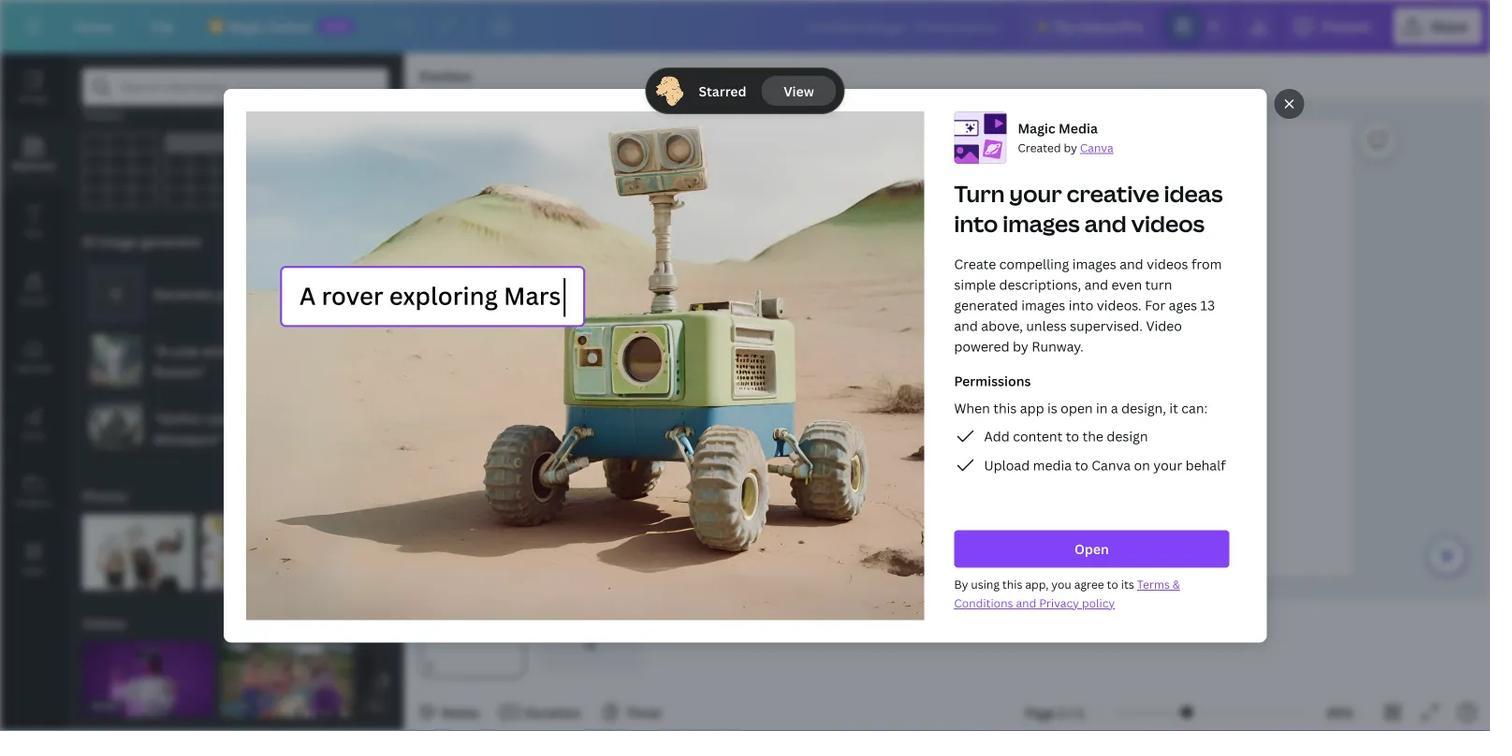Task type: vqa. For each thing, say whether or not it's contained in the screenshot.
By
yes



Task type: locate. For each thing, give the bounding box(es) containing it.
2 see from the top
[[353, 489, 373, 505]]

videos up from
[[1131, 208, 1205, 239]]

2 vertical spatial canva
[[1092, 456, 1131, 474]]

this left app
[[993, 399, 1017, 417]]

0 horizontal spatial by
[[324, 410, 340, 427]]

image
[[99, 233, 137, 250]]

to right media
[[1075, 456, 1089, 474]]

notes
[[442, 704, 480, 721]]

in inside the permissions when this app is open in a design, it can:
[[1096, 399, 1108, 417]]

by
[[1064, 140, 1077, 155], [1013, 337, 1029, 355], [324, 410, 340, 427]]

it
[[1170, 399, 1178, 417]]

0 horizontal spatial a
[[285, 342, 292, 360]]

by down the above,
[[1013, 337, 1029, 355]]

1 horizontal spatial magic
[[1018, 119, 1056, 137]]

flowers"
[[154, 363, 207, 381]]

magic switch
[[228, 17, 311, 35]]

1 left / on the right bottom of the page
[[1059, 704, 1066, 721]]

1 vertical spatial see
[[353, 489, 373, 505]]

by down media
[[1064, 140, 1077, 155]]

1 vertical spatial a
[[1111, 399, 1118, 417]]

canva left on
[[1092, 456, 1131, 474]]

0 vertical spatial videos
[[1131, 208, 1205, 239]]

a inside the permissions when this app is open in a design, it can:
[[1111, 399, 1118, 417]]

0 vertical spatial canva
[[1078, 17, 1118, 35]]

women protesting together image
[[82, 515, 195, 590]]

1 horizontal spatial a
[[1111, 399, 1118, 417]]

0 vertical spatial to
[[1066, 427, 1079, 445]]

ideas
[[1164, 178, 1223, 209]]

view
[[784, 82, 814, 100]]

anime
[[202, 342, 241, 360]]

turn
[[954, 178, 1005, 209]]

1 horizontal spatial your
[[1009, 178, 1062, 209]]

2 see all button from the top
[[351, 477, 390, 515]]

1 horizontal spatial into
[[1069, 296, 1094, 314]]

on
[[1134, 456, 1150, 474]]

your inside turn your creative ideas into images and videos
[[1009, 178, 1062, 209]]

1 vertical spatial all
[[375, 489, 389, 505]]

upload media to canva on your behalf
[[984, 456, 1226, 474]]

3 see all button from the top
[[351, 605, 390, 642]]

0 vertical spatial this
[[993, 399, 1017, 417]]

1 vertical spatial videos
[[1147, 255, 1188, 273]]

3 all from the top
[[375, 617, 389, 632]]

hide image
[[404, 347, 416, 437]]

2 horizontal spatial your
[[1154, 456, 1182, 474]]

images up unless
[[1021, 296, 1066, 314]]

videos inside the create compelling images and videos from simple descriptions, and even turn generated images into videos. for ages 13 and above, unless supervised. video powered by runway.
[[1147, 255, 1188, 273]]

see for videos
[[353, 617, 373, 632]]

into up create
[[954, 208, 998, 239]]

draw
[[22, 429, 45, 441]]

with
[[336, 342, 364, 360]]

Search elements search field
[[120, 69, 351, 105]]

this
[[993, 399, 1017, 417], [1002, 576, 1023, 592]]

1 vertical spatial see all button
[[351, 477, 390, 515]]

images up compelling on the top
[[1003, 208, 1080, 239]]

magic for magic switch
[[228, 17, 265, 35]]

2 vertical spatial see all
[[353, 617, 389, 632]]

media
[[1059, 119, 1098, 137]]

home link
[[60, 7, 128, 45]]

into up supervised. at the top of the page
[[1069, 296, 1094, 314]]

see all for videos
[[353, 617, 389, 632]]

3 see from the top
[[353, 617, 373, 632]]

1 horizontal spatial in
[[1096, 399, 1108, 417]]

1 vertical spatial into
[[1069, 296, 1094, 314]]

in right cat
[[270, 342, 281, 360]]

own
[[248, 285, 275, 303]]

1 vertical spatial your
[[216, 285, 245, 303]]

13
[[1201, 296, 1215, 314]]

see all button for tables
[[351, 95, 390, 133]]

cat
[[244, 342, 266, 360]]

magic up created
[[1018, 119, 1056, 137]]

0 vertical spatial see all button
[[351, 95, 390, 133]]

0 vertical spatial see
[[353, 107, 373, 123]]

status
[[646, 68, 844, 113]]

images up even
[[1073, 255, 1117, 273]]

open
[[1075, 540, 1109, 558]]

1 add this table to the canvas image from the left
[[82, 133, 157, 208]]

videos up turn
[[1147, 255, 1188, 273]]

surrounded
[[246, 410, 321, 427]]

see all
[[353, 107, 389, 123], [353, 489, 389, 505], [353, 617, 389, 632]]

to for canva
[[1075, 456, 1089, 474]]

a left the forest
[[285, 342, 292, 360]]

add this table to the canvas image
[[82, 133, 157, 208], [165, 133, 240, 208], [247, 133, 322, 208], [330, 133, 404, 208]]

1
[[1059, 704, 1066, 721], [1077, 704, 1084, 721]]

0 vertical spatial your
[[1009, 178, 1062, 209]]

duration
[[525, 704, 581, 721]]

magic left switch
[[228, 17, 265, 35]]

your for turn
[[1009, 178, 1062, 209]]

a left the design,
[[1111, 399, 1118, 417]]

timer button
[[596, 698, 670, 727]]

this for app
[[993, 399, 1017, 417]]

design button
[[0, 53, 67, 121]]

to left the its
[[1107, 576, 1118, 592]]

this left app,
[[1002, 576, 1023, 592]]

canva
[[1078, 17, 1118, 35], [1080, 140, 1114, 155], [1092, 456, 1131, 474]]

2 horizontal spatial by
[[1064, 140, 1077, 155]]

behalf
[[1186, 456, 1226, 474]]

canva inside button
[[1078, 17, 1118, 35]]

"a cute anime cat in a forest with flowers"
[[154, 342, 364, 381]]

in right open
[[1096, 399, 1108, 417]]

to left the
[[1066, 427, 1079, 445]]

status containing view
[[646, 68, 844, 113]]

see
[[353, 107, 373, 123], [353, 489, 373, 505], [353, 617, 373, 632]]

by right surrounded
[[324, 410, 340, 427]]

apps button
[[0, 525, 67, 593]]

1 vertical spatial to
[[1075, 456, 1089, 474]]

/
[[1069, 704, 1074, 721]]

ai
[[82, 233, 96, 250]]

1 vertical spatial in
[[1096, 399, 1108, 417]]

0 vertical spatial a
[[285, 342, 292, 360]]

content
[[1013, 427, 1063, 445]]

1 right / on the right bottom of the page
[[1077, 704, 1084, 721]]

create compelling images and videos from simple descriptions, and even turn generated images into videos. for ages 13 and above, unless supervised. video powered by runway.
[[954, 255, 1222, 355]]

assortment of fruits and vegetables image
[[202, 515, 252, 590]]

duration button
[[495, 698, 589, 727]]

a inside "a cute anime cat in a forest with flowers"
[[285, 342, 292, 360]]

3 see all from the top
[[353, 617, 389, 632]]

1 see all button from the top
[[351, 95, 390, 133]]

this for app,
[[1002, 576, 1023, 592]]

1 horizontal spatial 1
[[1077, 704, 1084, 721]]

magic inside 'magic media created by canva'
[[1018, 119, 1056, 137]]

all for photos
[[375, 489, 389, 505]]

1 vertical spatial canva
[[1080, 140, 1114, 155]]

0 vertical spatial all
[[375, 107, 389, 123]]

tables button
[[81, 95, 125, 133]]

ai image generator
[[82, 233, 202, 250]]

7.0s
[[231, 699, 250, 712]]

by inside "gothic castle surrounded by dinosaurs"
[[324, 410, 340, 427]]

this inside the permissions when this app is open in a design, it can:
[[993, 399, 1017, 417]]

0 horizontal spatial into
[[954, 208, 998, 239]]

1 all from the top
[[375, 107, 389, 123]]

0 horizontal spatial 1
[[1059, 704, 1066, 721]]

1 vertical spatial magic
[[1018, 119, 1056, 137]]

0 vertical spatial magic
[[228, 17, 265, 35]]

0 vertical spatial in
[[270, 342, 281, 360]]

to
[[1066, 427, 1079, 445], [1075, 456, 1089, 474], [1107, 576, 1118, 592]]

canva right try
[[1078, 17, 1118, 35]]

0 vertical spatial into
[[954, 208, 998, 239]]

cute
[[171, 342, 199, 360]]

2 vertical spatial all
[[375, 617, 389, 632]]

1 horizontal spatial by
[[1013, 337, 1029, 355]]

2 vertical spatial your
[[1154, 456, 1182, 474]]

by using this app, you agree to its
[[954, 576, 1137, 592]]

Design title text field
[[793, 7, 1015, 45]]

0 vertical spatial see all
[[353, 107, 389, 123]]

1 vertical spatial this
[[1002, 576, 1023, 592]]

2 all from the top
[[375, 489, 389, 505]]

generated
[[954, 296, 1018, 314]]

2 vertical spatial by
[[324, 410, 340, 427]]

0 vertical spatial by
[[1064, 140, 1077, 155]]

videos
[[1131, 208, 1205, 239], [1147, 255, 1188, 273]]

dinosaurs"
[[154, 430, 222, 448]]

2 vertical spatial see all button
[[351, 605, 390, 642]]

2 see all from the top
[[353, 489, 389, 505]]

even
[[1112, 276, 1142, 293]]

generate
[[154, 285, 212, 303]]

4 add this table to the canvas image from the left
[[330, 133, 404, 208]]

images
[[1003, 208, 1080, 239], [1073, 255, 1117, 273], [1021, 296, 1066, 314]]

try canva pro button
[[1023, 7, 1158, 45]]

your down created
[[1009, 178, 1062, 209]]

0 horizontal spatial in
[[270, 342, 281, 360]]

your left own
[[216, 285, 245, 303]]

your right on
[[1154, 456, 1182, 474]]

to for the
[[1066, 427, 1079, 445]]

hide pages image
[[903, 587, 992, 602]]

1 vertical spatial see all
[[353, 489, 389, 505]]

uploads
[[15, 361, 53, 374]]

2 vertical spatial see
[[353, 617, 373, 632]]

magic inside main menu bar
[[228, 17, 265, 35]]

by inside 'magic media created by canva'
[[1064, 140, 1077, 155]]

1 vertical spatial by
[[1013, 337, 1029, 355]]

is
[[1048, 399, 1058, 417]]

text button
[[0, 188, 67, 256]]

12.0s group
[[82, 642, 214, 717]]

12.0s
[[92, 699, 118, 712]]

list
[[954, 425, 1229, 476]]

0 vertical spatial images
[[1003, 208, 1080, 239]]

see all button
[[351, 95, 390, 133], [351, 477, 390, 515], [351, 605, 390, 642]]

images inside turn your creative ideas into images and videos
[[1003, 208, 1080, 239]]

in inside "a cute anime cat in a forest with flowers"
[[270, 342, 281, 360]]

magic
[[228, 17, 265, 35], [1018, 119, 1056, 137]]

elements button
[[0, 121, 67, 188]]

1 see all from the top
[[353, 107, 389, 123]]

app,
[[1025, 576, 1049, 592]]

descriptions,
[[999, 276, 1081, 293]]

canva down media
[[1080, 140, 1114, 155]]

projects button
[[0, 458, 67, 525]]

by for "gothic castle surrounded by dinosaurs"
[[324, 410, 340, 427]]

0 horizontal spatial magic
[[228, 17, 265, 35]]

0 horizontal spatial your
[[216, 285, 245, 303]]

photos button
[[81, 477, 129, 515]]

1 see from the top
[[353, 107, 373, 123]]

and inside turn your creative ideas into images and videos
[[1085, 208, 1127, 239]]

2 1 from the left
[[1077, 704, 1084, 721]]

policy
[[1082, 595, 1115, 611]]

when
[[954, 399, 990, 417]]

a
[[285, 342, 292, 360], [1111, 399, 1118, 417]]

and
[[1085, 208, 1127, 239], [1120, 255, 1144, 273], [1085, 276, 1108, 293], [954, 317, 978, 335], [1016, 595, 1037, 611]]



Task type: describe. For each thing, give the bounding box(es) containing it.
created
[[1018, 140, 1061, 155]]

canva inside list
[[1092, 456, 1131, 474]]

can:
[[1182, 399, 1208, 417]]

generator
[[140, 233, 202, 250]]

photos
[[82, 487, 127, 505]]

1 vertical spatial images
[[1073, 255, 1117, 273]]

turn your creative ideas into images and videos
[[954, 178, 1223, 239]]

view button
[[762, 76, 837, 106]]

compelling
[[999, 255, 1069, 273]]

7.0s group
[[221, 642, 353, 717]]

1 1 from the left
[[1059, 704, 1066, 721]]

home
[[75, 17, 113, 35]]

2 vertical spatial images
[[1021, 296, 1066, 314]]

your inside list
[[1154, 456, 1182, 474]]

canva inside 'magic media created by canva'
[[1080, 140, 1114, 155]]

add
[[984, 427, 1010, 445]]

switch
[[269, 17, 311, 35]]

list containing add content to the design
[[954, 425, 1229, 476]]

powered
[[954, 337, 1010, 355]]

tables
[[82, 105, 123, 123]]

see all button for videos
[[351, 605, 390, 642]]

2 vertical spatial to
[[1107, 576, 1118, 592]]

permissions
[[954, 372, 1031, 390]]

conditions
[[954, 595, 1013, 611]]

see all for photos
[[353, 489, 389, 505]]

new
[[325, 20, 348, 32]]

draw button
[[0, 390, 67, 458]]

see all button for photos
[[351, 477, 390, 515]]

page
[[1025, 704, 1056, 721]]

into inside turn your creative ideas into images and videos
[[954, 208, 998, 239]]

side panel tab list
[[0, 53, 67, 593]]

3 add this table to the canvas image from the left
[[247, 133, 322, 208]]

design
[[18, 92, 49, 104]]

runway.
[[1032, 337, 1084, 355]]

its
[[1121, 576, 1134, 592]]

person eating indian takeaway food image
[[260, 515, 372, 590]]

try
[[1055, 17, 1075, 35]]

magic media created by canva
[[1018, 119, 1114, 155]]

above,
[[981, 317, 1023, 335]]

media
[[1033, 456, 1072, 474]]

by for magic media created by canva
[[1064, 140, 1077, 155]]

terms & conditions and privacy policy link
[[954, 576, 1180, 611]]

by inside the create compelling images and videos from simple descriptions, and even turn generated images into videos. for ages 13 and above, unless supervised. video powered by runway.
[[1013, 337, 1029, 355]]

and inside terms & conditions and privacy policy
[[1016, 595, 1037, 611]]

for
[[1145, 296, 1166, 314]]

your for generate
[[216, 285, 245, 303]]

all for videos
[[375, 617, 389, 632]]

ages
[[1169, 296, 1197, 314]]

the
[[1083, 427, 1104, 445]]

video
[[1146, 317, 1182, 335]]

videos
[[82, 615, 126, 632]]

projects
[[15, 496, 52, 509]]

create
[[954, 255, 996, 273]]

apps
[[22, 564, 45, 576]]

"gothic castle surrounded by dinosaurs"
[[154, 410, 340, 448]]

main menu bar
[[0, 0, 1491, 53]]

design,
[[1121, 399, 1166, 417]]

videos button
[[81, 605, 127, 642]]

see for tables
[[353, 107, 373, 123]]

add content to the design
[[984, 427, 1148, 445]]

design
[[1107, 427, 1148, 445]]

text
[[24, 227, 43, 239]]

generate your own
[[154, 285, 275, 303]]

elements
[[12, 159, 55, 172]]

forest
[[295, 342, 333, 360]]

magic for magic media created by canva
[[1018, 119, 1056, 137]]

upload
[[984, 456, 1030, 474]]

notes button
[[412, 698, 487, 727]]

starred
[[699, 82, 747, 100]]

open button
[[954, 530, 1229, 567]]

parks and loving sisters laying on blanket at a park image
[[379, 515, 492, 590]]

timer
[[626, 704, 663, 721]]

using
[[971, 576, 1000, 592]]

creative
[[1067, 178, 1160, 209]]

simple
[[954, 276, 996, 293]]

from
[[1192, 255, 1222, 273]]

"gothic
[[154, 410, 202, 427]]

try canva pro
[[1055, 17, 1143, 35]]

terms
[[1137, 576, 1170, 592]]

see for photos
[[353, 489, 373, 505]]

into inside the create compelling images and videos from simple descriptions, and even turn generated images into videos. for ages 13 and above, unless supervised. video powered by runway.
[[1069, 296, 1094, 314]]

permissions when this app is open in a design, it can:
[[954, 372, 1208, 417]]

all for tables
[[375, 107, 389, 123]]

page 1 image
[[419, 615, 526, 675]]

canva assistant image
[[1436, 545, 1459, 567]]

page 1 / 1
[[1025, 704, 1084, 721]]

uploads button
[[0, 323, 67, 390]]

by
[[954, 576, 968, 592]]

brand button
[[0, 256, 67, 323]]

canva link
[[1080, 140, 1114, 155]]

Page title text field
[[441, 656, 448, 675]]

turn
[[1145, 276, 1172, 293]]

videos inside turn your creative ideas into images and videos
[[1131, 208, 1205, 239]]

see all for tables
[[353, 107, 389, 123]]

11.0s group
[[360, 642, 492, 717]]

&
[[1173, 576, 1180, 592]]

2 add this table to the canvas image from the left
[[165, 133, 240, 208]]

brand
[[20, 294, 47, 307]]



